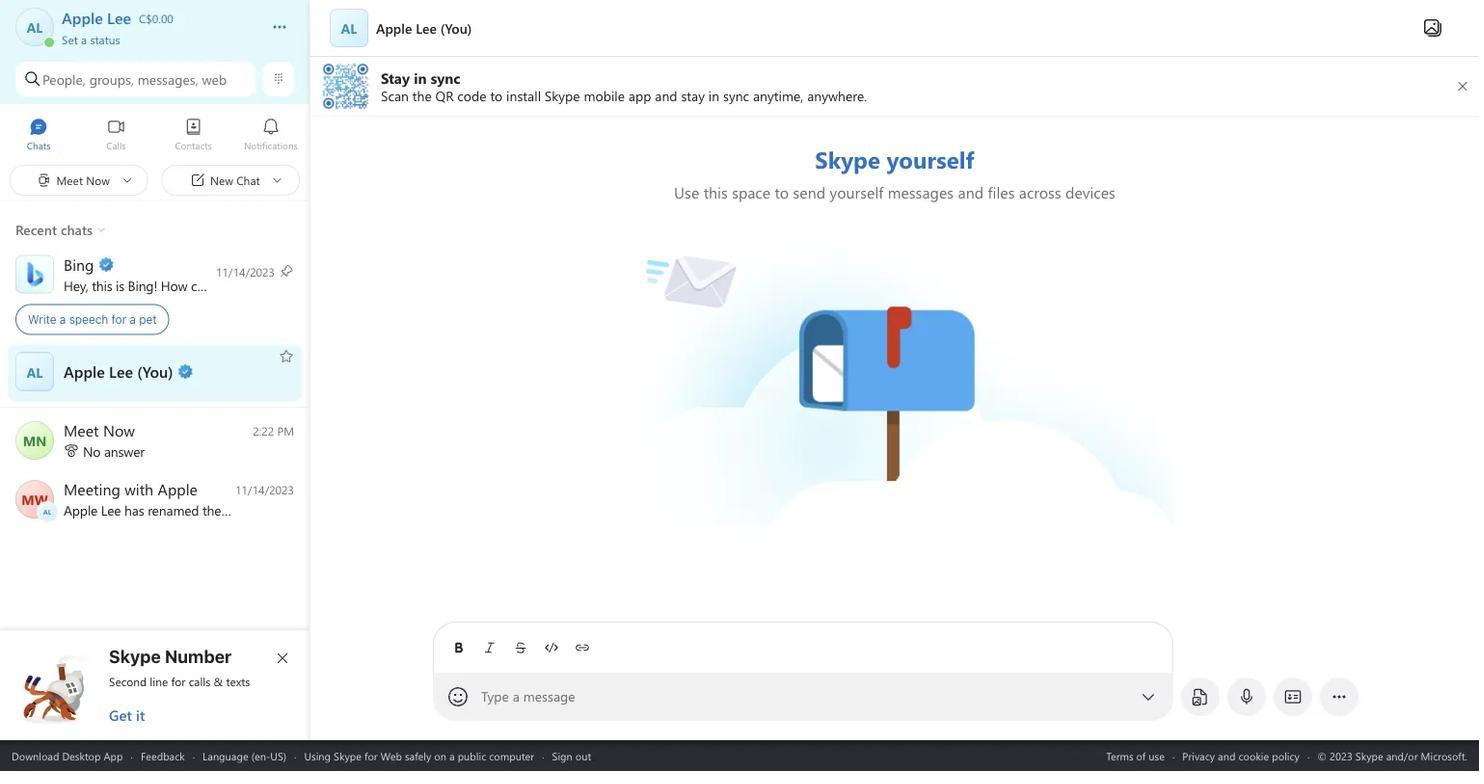 Task type: describe. For each thing, give the bounding box(es) containing it.
no answer button
[[0, 414, 309, 471]]

i
[[215, 277, 218, 295]]

answer
[[104, 442, 145, 460]]

hey, this is bing ! how can i help you today?
[[64, 277, 317, 295]]

a for type
[[513, 687, 520, 705]]

write a speech for a pet
[[28, 313, 157, 326]]

people,
[[42, 70, 86, 88]]

no answer
[[83, 442, 145, 460]]

(en-
[[251, 749, 270, 763]]

terms of use link
[[1106, 749, 1165, 763]]

this
[[92, 277, 112, 295]]

on
[[434, 749, 446, 763]]

privacy
[[1182, 749, 1215, 763]]

messages,
[[138, 70, 198, 88]]

download desktop app link
[[12, 749, 123, 763]]

help
[[222, 277, 247, 295]]

feedback link
[[141, 749, 185, 763]]

computer
[[489, 749, 534, 763]]

out
[[575, 749, 591, 763]]

using skype for web safely on a public computer
[[304, 749, 534, 763]]

people, groups, messages, web
[[42, 70, 227, 88]]

using skype for web safely on a public computer link
[[304, 749, 534, 763]]

hey,
[[64, 277, 88, 295]]

of
[[1136, 749, 1146, 763]]

us)
[[270, 749, 286, 763]]

how
[[161, 277, 188, 295]]

get it
[[109, 706, 145, 725]]

0 vertical spatial skype
[[109, 646, 161, 667]]

message
[[523, 687, 575, 705]]

set
[[62, 31, 78, 47]]

language
[[203, 749, 248, 763]]

a right on
[[449, 749, 455, 763]]

download
[[12, 749, 59, 763]]

pet
[[139, 313, 157, 326]]

skype number
[[109, 646, 232, 667]]

1 horizontal spatial skype
[[334, 749, 361, 763]]

a left pet
[[130, 313, 136, 326]]

is
[[116, 277, 124, 295]]

and
[[1218, 749, 1235, 763]]

sign out
[[552, 749, 591, 763]]

&
[[214, 674, 223, 689]]

texts
[[226, 674, 250, 689]]

!
[[154, 277, 157, 295]]

set a status button
[[62, 27, 253, 47]]

a for write
[[60, 313, 66, 326]]

set a status
[[62, 31, 120, 47]]

feedback
[[141, 749, 185, 763]]

privacy and cookie policy link
[[1182, 749, 1300, 763]]

second line for calls & texts
[[109, 674, 250, 689]]

language (en-us) link
[[203, 749, 286, 763]]

skype number element
[[16, 646, 294, 725]]

bing
[[128, 277, 154, 295]]

sign out link
[[552, 749, 591, 763]]

line
[[150, 674, 168, 689]]

web
[[202, 70, 227, 88]]



Task type: locate. For each thing, give the bounding box(es) containing it.
web
[[381, 749, 402, 763]]

skype up 'second'
[[109, 646, 161, 667]]

download desktop app
[[12, 749, 123, 763]]

a right "write"
[[60, 313, 66, 326]]

desktop
[[62, 749, 101, 763]]

calls
[[189, 674, 211, 689]]

for left pet
[[111, 313, 126, 326]]

for for second line for calls & texts
[[171, 674, 186, 689]]

public
[[458, 749, 486, 763]]

write
[[28, 313, 56, 326]]

cookie
[[1238, 749, 1269, 763]]

1 vertical spatial for
[[171, 674, 186, 689]]

0 horizontal spatial skype
[[109, 646, 161, 667]]

for left web
[[364, 749, 378, 763]]

privacy and cookie policy
[[1182, 749, 1300, 763]]

no
[[83, 442, 101, 460]]

can
[[191, 277, 211, 295]]

it
[[136, 706, 145, 725]]

second
[[109, 674, 147, 689]]

for
[[111, 313, 126, 326], [171, 674, 186, 689], [364, 749, 378, 763]]

skype right using
[[334, 749, 361, 763]]

policy
[[1272, 749, 1300, 763]]

speech
[[69, 313, 108, 326]]

skype
[[109, 646, 161, 667], [334, 749, 361, 763]]

a
[[81, 31, 87, 47], [60, 313, 66, 326], [130, 313, 136, 326], [513, 687, 520, 705], [449, 749, 455, 763]]

a inside "button"
[[81, 31, 87, 47]]

Type a message text field
[[482, 687, 1125, 707]]

app
[[104, 749, 123, 763]]

status
[[90, 31, 120, 47]]

language (en-us)
[[203, 749, 286, 763]]

a right type
[[513, 687, 520, 705]]

sign
[[552, 749, 572, 763]]

terms
[[1106, 749, 1133, 763]]

get
[[109, 706, 132, 725]]

you
[[250, 277, 272, 295]]

groups,
[[89, 70, 134, 88]]

tab list
[[0, 109, 309, 162]]

2 vertical spatial for
[[364, 749, 378, 763]]

for for using skype for web safely on a public computer
[[364, 749, 378, 763]]

terms of use
[[1106, 749, 1165, 763]]

using
[[304, 749, 331, 763]]

people, groups, messages, web button
[[15, 62, 256, 96]]

use
[[1149, 749, 1165, 763]]

a right set
[[81, 31, 87, 47]]

number
[[165, 646, 232, 667]]

type a message
[[481, 687, 575, 705]]

type
[[481, 687, 509, 705]]

0 horizontal spatial for
[[111, 313, 126, 326]]

2 horizontal spatial for
[[364, 749, 378, 763]]

safely
[[405, 749, 431, 763]]

1 horizontal spatial for
[[171, 674, 186, 689]]

0 vertical spatial for
[[111, 313, 126, 326]]

1 vertical spatial skype
[[334, 749, 361, 763]]

today?
[[275, 277, 313, 295]]

a for set
[[81, 31, 87, 47]]

for right line
[[171, 674, 186, 689]]

for inside skype number element
[[171, 674, 186, 689]]



Task type: vqa. For each thing, say whether or not it's contained in the screenshot.
a for Write
yes



